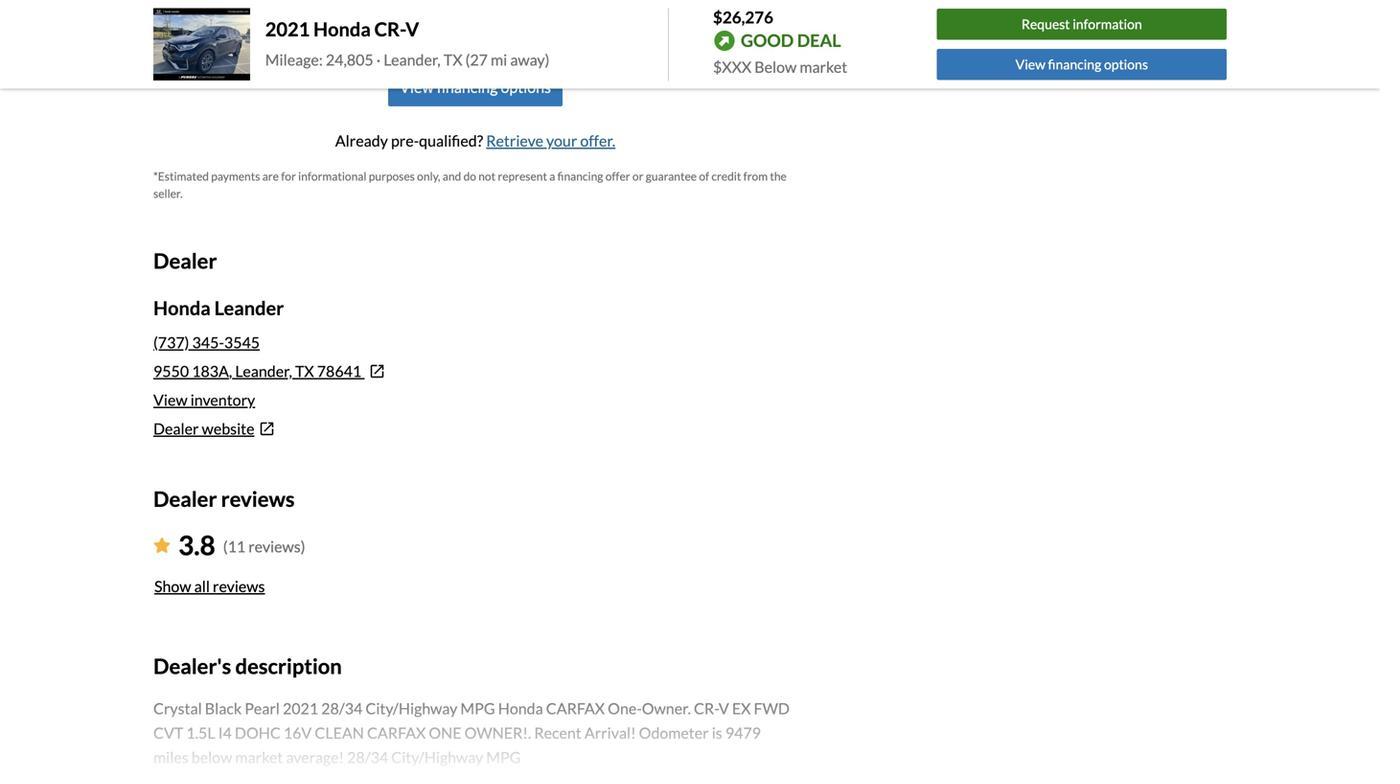 Task type: locate. For each thing, give the bounding box(es) containing it.
dealer
[[153, 248, 217, 273], [153, 420, 199, 438], [153, 487, 217, 512]]

dealer up 3.8
[[153, 487, 217, 512]]

dealer for dealer website
[[153, 420, 199, 438]]

your right get
[[591, 32, 622, 50]]

view financing options
[[1016, 56, 1149, 72], [400, 78, 551, 97]]

pre- right submit in the left top of the page
[[349, 32, 377, 50]]

view down request
[[1016, 56, 1046, 72]]

*estimated
[[153, 169, 209, 183]]

0 vertical spatial your
[[591, 32, 622, 50]]

1 vertical spatial pre-
[[391, 132, 419, 150]]

2 vertical spatial dealer
[[153, 487, 217, 512]]

1 horizontal spatial tx
[[444, 50, 463, 69]]

leander, right ·
[[384, 50, 441, 69]]

black
[[205, 699, 242, 718]]

pre- up purposes
[[391, 132, 419, 150]]

0 vertical spatial pre-
[[349, 32, 377, 50]]

carfax up recent
[[546, 699, 605, 718]]

28/34 up the clean
[[321, 699, 363, 718]]

1 vertical spatial 28/34
[[347, 748, 388, 767]]

financing left 'offer'
[[558, 169, 603, 183]]

1 vertical spatial tx
[[295, 362, 314, 381]]

1 vertical spatial 2021
[[283, 699, 318, 718]]

1.5l
[[186, 724, 215, 743]]

honda up (737)
[[153, 297, 211, 320]]

honda leander link
[[153, 297, 284, 320]]

0 horizontal spatial a
[[338, 32, 346, 50]]

view down 9550
[[153, 391, 188, 409]]

16v
[[284, 724, 312, 743]]

0 vertical spatial financing
[[1048, 56, 1102, 72]]

cr- up ·
[[375, 18, 406, 41]]

leander, right ,
[[235, 362, 292, 381]]

2 horizontal spatial view
[[1016, 56, 1046, 72]]

2021 up mileage:
[[265, 18, 310, 41]]

1 vertical spatial options
[[501, 78, 551, 97]]

your
[[591, 32, 622, 50], [547, 132, 577, 150]]

view financing options down request information button
[[1016, 56, 1149, 72]]

options for leftmost view financing options button
[[501, 78, 551, 97]]

rates.
[[714, 32, 751, 50]]

financing
[[1048, 56, 1102, 72], [437, 78, 498, 97], [558, 169, 603, 183]]

28/34
[[321, 699, 363, 718], [347, 748, 388, 767]]

cvt
[[153, 724, 183, 743]]

28/34 down the clean
[[347, 748, 388, 767]]

financing down the (27
[[437, 78, 498, 97]]

leander
[[214, 297, 284, 320]]

0 vertical spatial cr-
[[375, 18, 406, 41]]

·
[[377, 50, 381, 69]]

1 vertical spatial a
[[550, 169, 555, 183]]

v
[[406, 18, 419, 41], [719, 699, 729, 718]]

3.8 (11 reviews)
[[178, 529, 305, 561]]

0 vertical spatial 28/34
[[321, 699, 363, 718]]

dealer down view inventory link
[[153, 420, 199, 438]]

1 horizontal spatial your
[[591, 32, 622, 50]]

0 vertical spatial mpg
[[461, 699, 495, 718]]

9550 183a , leander, tx 78641
[[153, 362, 362, 381]]

mpg
[[461, 699, 495, 718], [486, 748, 521, 767]]

1 vertical spatial your
[[547, 132, 577, 150]]

1 horizontal spatial market
[[800, 58, 848, 76]]

view
[[1016, 56, 1046, 72], [400, 78, 434, 97], [153, 391, 188, 409]]

now
[[518, 32, 547, 50]]

0 horizontal spatial leander,
[[235, 362, 292, 381]]

inventory
[[191, 391, 255, 409]]

0 horizontal spatial carfax
[[367, 724, 426, 743]]

deal
[[797, 30, 841, 51]]

options for view financing options button to the right
[[1104, 56, 1149, 72]]

city/highway up one
[[366, 699, 458, 718]]

1 vertical spatial dealer
[[153, 420, 199, 438]]

2021 honda cr-v mileage: 24,805 · leander, tx (27 mi away)
[[265, 18, 550, 69]]

city/highway
[[366, 699, 458, 718], [391, 748, 483, 767]]

mi
[[491, 50, 507, 69]]

financing for leftmost view financing options button
[[437, 78, 498, 97]]

0 vertical spatial city/highway
[[366, 699, 458, 718]]

one
[[429, 724, 462, 743]]

reviews right all
[[213, 577, 265, 596]]

mpg up owner!.
[[461, 699, 495, 718]]

view down 2021 honda cr-v mileage: 24,805 · leander, tx (27 mi away)
[[400, 78, 434, 97]]

2 horizontal spatial financing
[[1048, 56, 1102, 72]]

market inside the crystal black pearl 2021 28/34 city/highway mpg honda carfax one-owner. cr-v ex fwd cvt 1.5l i4 dohc 16v clean carfax one owner!.  recent arrival! odometer is 9479 miles below market average! 28/34 city/highway mpg
[[235, 748, 283, 767]]

0 horizontal spatial honda
[[153, 297, 211, 320]]

honda up 24,805
[[314, 18, 371, 41]]

financing down request information button
[[1048, 56, 1102, 72]]

view financing options button down request information button
[[937, 49, 1227, 80]]

a right represent
[[550, 169, 555, 183]]

0 vertical spatial view
[[1016, 56, 1046, 72]]

1 vertical spatial view financing options
[[400, 78, 551, 97]]

view financing options button down sound good? submit a pre-qualification request now to get your personalized rates.
[[388, 68, 563, 107]]

0 vertical spatial 2021
[[265, 18, 310, 41]]

2 vertical spatial financing
[[558, 169, 603, 183]]

description
[[235, 654, 342, 679]]

your left offer.
[[547, 132, 577, 150]]

1 vertical spatial v
[[719, 699, 729, 718]]

honda up owner!.
[[498, 699, 543, 718]]

city/highway down one
[[391, 748, 483, 767]]

24,805
[[326, 50, 374, 69]]

2021 honda cr-v image
[[153, 8, 250, 81]]

0 vertical spatial honda
[[314, 18, 371, 41]]

cr- up is
[[694, 699, 719, 718]]

submit
[[288, 32, 335, 50]]

are
[[262, 169, 279, 183]]

(737) 345-3545 link
[[153, 333, 260, 352]]

mpg down owner!.
[[486, 748, 521, 767]]

0 vertical spatial leander,
[[384, 50, 441, 69]]

0 vertical spatial a
[[338, 32, 346, 50]]

0 horizontal spatial options
[[501, 78, 551, 97]]

1 horizontal spatial financing
[[558, 169, 603, 183]]

2 vertical spatial honda
[[498, 699, 543, 718]]

0 horizontal spatial cr-
[[375, 18, 406, 41]]

2021 up 16v in the left of the page
[[283, 699, 318, 718]]

pre-
[[349, 32, 377, 50], [391, 132, 419, 150]]

crystal
[[153, 699, 202, 718]]

1 vertical spatial market
[[235, 748, 283, 767]]

options down away)
[[501, 78, 551, 97]]

1 vertical spatial cr-
[[694, 699, 719, 718]]

1 horizontal spatial honda
[[314, 18, 371, 41]]

carfax left one
[[367, 724, 426, 743]]

0 vertical spatial view financing options
[[1016, 56, 1149, 72]]

3545
[[224, 333, 260, 352]]

carfax
[[546, 699, 605, 718], [367, 724, 426, 743]]

0 horizontal spatial view
[[153, 391, 188, 409]]

tx left 78641
[[295, 362, 314, 381]]

1 dealer from the top
[[153, 248, 217, 273]]

1 vertical spatial view
[[400, 78, 434, 97]]

market down "deal"
[[800, 58, 848, 76]]

payments
[[211, 169, 260, 183]]

0 vertical spatial carfax
[[546, 699, 605, 718]]

reviews up 3.8 (11 reviews)
[[221, 487, 295, 512]]

v inside 2021 honda cr-v mileage: 24,805 · leander, tx (27 mi away)
[[406, 18, 419, 41]]

clean
[[315, 724, 364, 743]]

1 horizontal spatial carfax
[[546, 699, 605, 718]]

0 horizontal spatial your
[[547, 132, 577, 150]]

0 horizontal spatial view financing options
[[400, 78, 551, 97]]

183a
[[192, 362, 229, 381]]

v inside the crystal black pearl 2021 28/34 city/highway mpg honda carfax one-owner. cr-v ex fwd cvt 1.5l i4 dohc 16v clean carfax one owner!.  recent arrival! odometer is 9479 miles below market average! 28/34 city/highway mpg
[[719, 699, 729, 718]]

1 horizontal spatial leander,
[[384, 50, 441, 69]]

2 horizontal spatial honda
[[498, 699, 543, 718]]

0 vertical spatial dealer
[[153, 248, 217, 273]]

1 horizontal spatial a
[[550, 169, 555, 183]]

9550
[[153, 362, 189, 381]]

good deal
[[741, 30, 841, 51]]

represent
[[498, 169, 547, 183]]

show all reviews
[[154, 577, 265, 596]]

0 horizontal spatial tx
[[295, 362, 314, 381]]

view financing options down the (27
[[400, 78, 551, 97]]

0 horizontal spatial market
[[235, 748, 283, 767]]

1 horizontal spatial view financing options
[[1016, 56, 1149, 72]]

1 vertical spatial reviews
[[213, 577, 265, 596]]

credit
[[712, 169, 741, 183]]

1 horizontal spatial cr-
[[694, 699, 719, 718]]

for
[[281, 169, 296, 183]]

tx left the (27
[[444, 50, 463, 69]]

0 vertical spatial v
[[406, 18, 419, 41]]

1 vertical spatial financing
[[437, 78, 498, 97]]

0 horizontal spatial v
[[406, 18, 419, 41]]

1 vertical spatial leander,
[[235, 362, 292, 381]]

dealer up honda leander
[[153, 248, 217, 273]]

1 horizontal spatial v
[[719, 699, 729, 718]]

request information button
[[937, 9, 1227, 40]]

view for leftmost view financing options button
[[400, 78, 434, 97]]

2021 inside 2021 honda cr-v mileage: 24,805 · leander, tx (27 mi away)
[[265, 18, 310, 41]]

0 horizontal spatial financing
[[437, 78, 498, 97]]

market down dohc
[[235, 748, 283, 767]]

options
[[1104, 56, 1149, 72], [501, 78, 551, 97]]

a right submit in the left top of the page
[[338, 32, 346, 50]]

2 dealer from the top
[[153, 420, 199, 438]]

3 dealer from the top
[[153, 487, 217, 512]]

or
[[633, 169, 644, 183]]

sound
[[200, 32, 242, 50]]

pearl
[[245, 699, 280, 718]]

i4
[[218, 724, 232, 743]]

1 horizontal spatial options
[[1104, 56, 1149, 72]]

the
[[770, 169, 787, 183]]

3.8
[[178, 529, 216, 561]]

0 vertical spatial options
[[1104, 56, 1149, 72]]

78641
[[317, 362, 362, 381]]

tx
[[444, 50, 463, 69], [295, 362, 314, 381]]

arrival!
[[585, 724, 636, 743]]

1 horizontal spatial view
[[400, 78, 434, 97]]

1 horizontal spatial pre-
[[391, 132, 419, 150]]

to
[[549, 32, 564, 50]]

request information
[[1022, 16, 1143, 32]]

0 vertical spatial tx
[[444, 50, 463, 69]]

1 vertical spatial honda
[[153, 297, 211, 320]]

options down information
[[1104, 56, 1149, 72]]

show all reviews button
[[153, 566, 266, 608]]

reviews
[[221, 487, 295, 512], [213, 577, 265, 596]]

odometer
[[639, 724, 709, 743]]



Task type: vqa. For each thing, say whether or not it's contained in the screenshot.
Show all reviews button
yes



Task type: describe. For each thing, give the bounding box(es) containing it.
$xxx
[[713, 58, 752, 76]]

recent
[[534, 724, 582, 743]]

financing inside *estimated payments are for informational purposes only, and do not represent a financing offer or guarantee of credit from the seller.
[[558, 169, 603, 183]]

9479
[[726, 724, 761, 743]]

offer.
[[580, 132, 616, 150]]

view financing options for leftmost view financing options button
[[400, 78, 551, 97]]

view inventory
[[153, 391, 255, 409]]

good?
[[245, 32, 285, 50]]

below
[[192, 748, 232, 767]]

leander, inside 2021 honda cr-v mileage: 24,805 · leander, tx (27 mi away)
[[384, 50, 441, 69]]

dohc
[[235, 724, 281, 743]]

honda inside the crystal black pearl 2021 28/34 city/highway mpg honda carfax one-owner. cr-v ex fwd cvt 1.5l i4 dohc 16v clean carfax one owner!.  recent arrival! odometer is 9479 miles below market average! 28/34 city/highway mpg
[[498, 699, 543, 718]]

cr- inside 2021 honda cr-v mileage: 24,805 · leander, tx (27 mi away)
[[375, 18, 406, 41]]

average!
[[286, 748, 344, 767]]

all
[[194, 577, 210, 596]]

(27
[[466, 50, 488, 69]]

one-
[[608, 699, 642, 718]]

of
[[699, 169, 710, 183]]

website
[[202, 420, 255, 438]]

offer
[[606, 169, 630, 183]]

away)
[[510, 50, 550, 69]]

(11
[[223, 538, 246, 556]]

guarantee
[[646, 169, 697, 183]]

1 vertical spatial mpg
[[486, 748, 521, 767]]

1 horizontal spatial view financing options button
[[937, 49, 1227, 80]]

0 vertical spatial market
[[800, 58, 848, 76]]

dealer's
[[153, 654, 231, 679]]

retrieve your offer. link
[[486, 132, 616, 150]]

qualification
[[377, 32, 460, 50]]

star image
[[153, 538, 171, 553]]

(737)
[[153, 333, 189, 352]]

not
[[479, 169, 496, 183]]

honda leander
[[153, 297, 284, 320]]

owner.
[[642, 699, 691, 718]]

crystal black pearl 2021 28/34 city/highway mpg honda carfax one-owner. cr-v ex fwd cvt 1.5l i4 dohc 16v clean carfax one owner!.  recent arrival! odometer is 9479 miles below market average! 28/34 city/highway mpg
[[153, 699, 790, 767]]

,
[[229, 362, 232, 381]]

view inventory link
[[153, 391, 255, 409]]

(737) 345-3545
[[153, 333, 260, 352]]

already
[[335, 132, 388, 150]]

2 vertical spatial view
[[153, 391, 188, 409]]

dealer reviews
[[153, 487, 295, 512]]

dealer website
[[153, 420, 255, 438]]

345-
[[192, 333, 224, 352]]

tx inside 2021 honda cr-v mileage: 24,805 · leander, tx (27 mi away)
[[444, 50, 463, 69]]

dealer website link
[[153, 418, 798, 441]]

qualified?
[[419, 132, 483, 150]]

view financing options for view financing options button to the right
[[1016, 56, 1149, 72]]

already pre-qualified? retrieve your offer.
[[335, 132, 616, 150]]

do
[[464, 169, 476, 183]]

request
[[1022, 16, 1071, 32]]

good
[[741, 30, 794, 51]]

$26,276
[[713, 7, 774, 27]]

owner!.
[[465, 724, 531, 743]]

ex
[[732, 699, 751, 718]]

a inside *estimated payments are for informational purposes only, and do not represent a financing offer or guarantee of credit from the seller.
[[550, 169, 555, 183]]

$xxx below market
[[713, 58, 848, 76]]

dealer's description
[[153, 654, 342, 679]]

retrieve
[[486, 132, 544, 150]]

reviews)
[[249, 538, 305, 556]]

view for view financing options button to the right
[[1016, 56, 1046, 72]]

honda inside 2021 honda cr-v mileage: 24,805 · leander, tx (27 mi away)
[[314, 18, 371, 41]]

financing for view financing options button to the right
[[1048, 56, 1102, 72]]

2021 inside the crystal black pearl 2021 28/34 city/highway mpg honda carfax one-owner. cr-v ex fwd cvt 1.5l i4 dohc 16v clean carfax one owner!.  recent arrival! odometer is 9479 miles below market average! 28/34 city/highway mpg
[[283, 699, 318, 718]]

show
[[154, 577, 191, 596]]

personalized
[[625, 32, 711, 50]]

cr- inside the crystal black pearl 2021 28/34 city/highway mpg honda carfax one-owner. cr-v ex fwd cvt 1.5l i4 dohc 16v clean carfax one owner!.  recent arrival! odometer is 9479 miles below market average! 28/34 city/highway mpg
[[694, 699, 719, 718]]

1 vertical spatial carfax
[[367, 724, 426, 743]]

reviews inside button
[[213, 577, 265, 596]]

is
[[712, 724, 723, 743]]

dealer for dealer reviews
[[153, 487, 217, 512]]

0 horizontal spatial view financing options button
[[388, 68, 563, 107]]

dealer for dealer
[[153, 248, 217, 273]]

miles
[[153, 748, 189, 767]]

purposes
[[369, 169, 415, 183]]

seller.
[[153, 187, 183, 201]]

get
[[567, 32, 588, 50]]

1 vertical spatial city/highway
[[391, 748, 483, 767]]

sound good? submit a pre-qualification request now to get your personalized rates.
[[200, 32, 751, 50]]

and
[[443, 169, 461, 183]]

fwd
[[754, 699, 790, 718]]

only,
[[417, 169, 441, 183]]

informational
[[298, 169, 367, 183]]

0 vertical spatial reviews
[[221, 487, 295, 512]]

0 horizontal spatial pre-
[[349, 32, 377, 50]]

from
[[744, 169, 768, 183]]

below
[[755, 58, 797, 76]]



